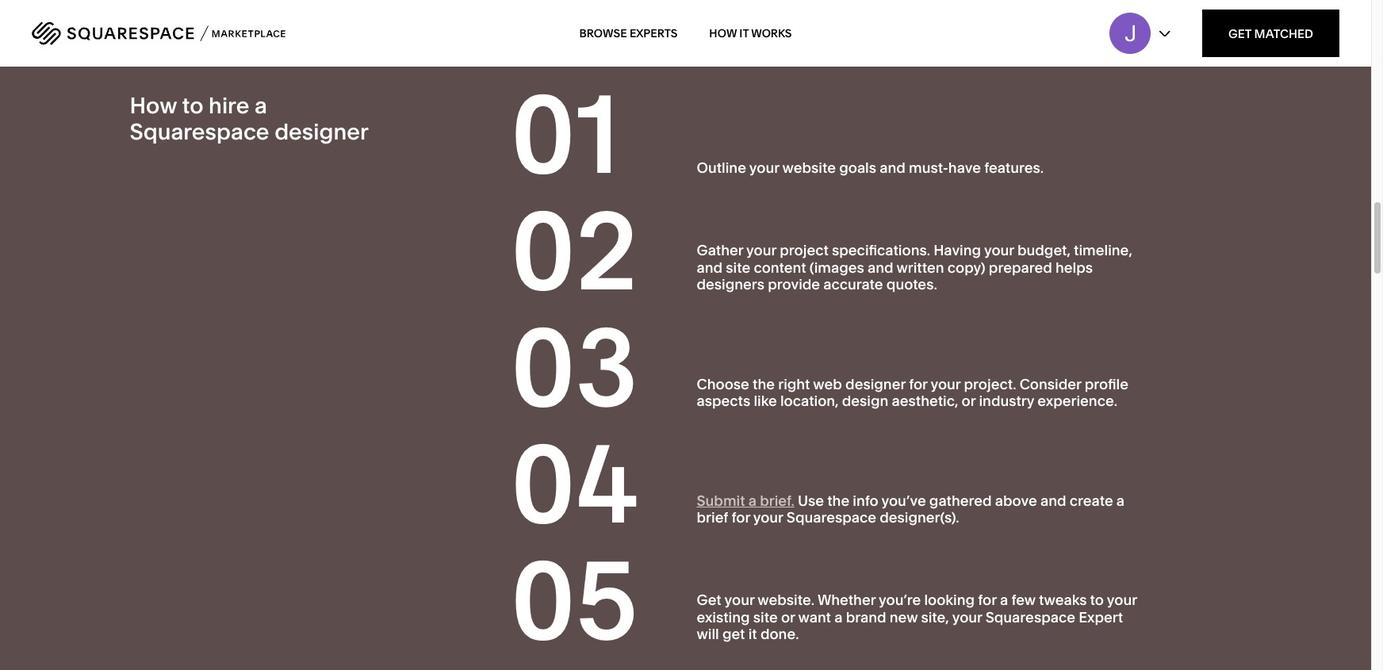 Task type: describe. For each thing, give the bounding box(es) containing it.
how for how it works
[[709, 26, 737, 40]]

aesthetic,
[[892, 392, 958, 410]]

features.
[[984, 159, 1044, 177]]

(images
[[810, 258, 864, 276]]

squarespace inside use the info you've gathered above and create a brief for your squarespace designer(s).
[[787, 508, 876, 527]]

for inside choose the right web designer for your project. consider profile aspects like location, design aesthetic, or industry experience.
[[909, 375, 928, 393]]

and left content
[[697, 258, 723, 276]]

will
[[697, 625, 719, 643]]

experience.
[[1038, 392, 1117, 410]]

project
[[780, 241, 829, 259]]

site,
[[921, 608, 949, 626]]

03
[[510, 301, 638, 434]]

tweaks
[[1039, 591, 1087, 609]]

or inside choose the right web designer for your project. consider profile aspects like location, design aesthetic, or industry experience.
[[962, 392, 976, 410]]

copy)
[[948, 258, 986, 276]]

must-
[[909, 159, 948, 177]]

matched
[[1254, 26, 1313, 41]]

submit a brief. link
[[697, 491, 794, 510]]

choose the right web designer for your project. consider profile aspects like location, design aesthetic, or industry experience.
[[697, 375, 1129, 410]]

get
[[722, 625, 745, 643]]

how to hire a squarespace designer
[[130, 92, 369, 145]]

designer inside choose the right web designer for your project. consider profile aspects like location, design aesthetic, or industry experience.
[[845, 375, 906, 393]]

browse experts
[[579, 26, 678, 40]]

get matched link
[[1202, 10, 1339, 57]]

use the info you've gathered above and create a brief for your squarespace designer(s).
[[697, 491, 1125, 527]]

it
[[739, 26, 749, 40]]

project.
[[964, 375, 1016, 393]]

your right gather
[[746, 241, 776, 259]]

info
[[853, 491, 878, 510]]

brand
[[846, 608, 886, 626]]

a left brief.
[[748, 491, 757, 510]]

how for how to hire a squarespace designer
[[130, 92, 177, 119]]

works
[[751, 26, 792, 40]]

provide
[[768, 275, 820, 294]]

browse experts link
[[579, 11, 678, 56]]

a left few
[[1000, 591, 1008, 609]]

to inside "get your website. whether you're looking for a few tweaks to your existing site or want a brand new site, your squarespace expert will get it done."
[[1090, 591, 1104, 609]]

few
[[1011, 591, 1036, 609]]

aspects
[[697, 392, 750, 410]]

for inside "get your website. whether you're looking for a few tweaks to your existing site or want a brand new site, your squarespace expert will get it done."
[[978, 591, 997, 609]]

timeline,
[[1074, 241, 1132, 259]]

use
[[798, 491, 824, 510]]

your right having
[[984, 241, 1014, 259]]

how to hire a squarespace designer heading
[[130, 92, 393, 146]]

your up get
[[724, 591, 755, 609]]

and left written
[[868, 258, 893, 276]]

02
[[510, 185, 638, 317]]

content
[[754, 258, 806, 276]]

gathered
[[929, 491, 992, 510]]

site inside "get your website. whether you're looking for a few tweaks to your existing site or want a brand new site, your squarespace expert will get it done."
[[753, 608, 778, 626]]

your right 'site,'
[[952, 608, 982, 626]]

get matched
[[1228, 26, 1313, 41]]

written
[[896, 258, 944, 276]]

want
[[798, 608, 831, 626]]

designer(s).
[[880, 508, 959, 527]]

browse
[[579, 26, 627, 40]]

outline
[[697, 159, 746, 177]]

your inside use the info you've gathered above and create a brief for your squarespace designer(s).
[[753, 508, 783, 527]]



Task type: vqa. For each thing, say whether or not it's contained in the screenshot.
Squarespace Logo
no



Task type: locate. For each thing, give the bounding box(es) containing it.
1 horizontal spatial the
[[827, 491, 850, 510]]

whether
[[818, 591, 876, 609]]

and
[[880, 159, 906, 177], [697, 258, 723, 276], [868, 258, 893, 276], [1040, 491, 1066, 510]]

0 horizontal spatial to
[[182, 92, 203, 119]]

site
[[726, 258, 750, 276], [753, 608, 778, 626]]

1 vertical spatial how
[[130, 92, 177, 119]]

having
[[934, 241, 981, 259]]

1 horizontal spatial for
[[909, 375, 928, 393]]

squarespace
[[130, 118, 269, 145], [787, 508, 876, 527], [986, 608, 1075, 626]]

the inside use the info you've gathered above and create a brief for your squarespace designer(s).
[[827, 491, 850, 510]]

get
[[1228, 26, 1252, 41], [697, 591, 721, 609]]

to right tweaks
[[1090, 591, 1104, 609]]

existing
[[697, 608, 750, 626]]

0 vertical spatial designer
[[275, 118, 369, 145]]

to inside how to hire a squarespace designer
[[182, 92, 203, 119]]

you've
[[881, 491, 926, 510]]

have
[[948, 159, 981, 177]]

how it works link
[[709, 11, 792, 56]]

0 horizontal spatial or
[[781, 608, 795, 626]]

1 vertical spatial the
[[827, 491, 850, 510]]

your inside choose the right web designer for your project. consider profile aspects like location, design aesthetic, or industry experience.
[[931, 375, 961, 393]]

squarespace inside how to hire a squarespace designer
[[130, 118, 269, 145]]

a inside how to hire a squarespace designer
[[255, 92, 267, 119]]

accurate
[[823, 275, 883, 294]]

2 vertical spatial squarespace
[[986, 608, 1075, 626]]

web
[[813, 375, 842, 393]]

and right above
[[1040, 491, 1066, 510]]

or
[[962, 392, 976, 410], [781, 608, 795, 626]]

1 horizontal spatial site
[[753, 608, 778, 626]]

0 vertical spatial or
[[962, 392, 976, 410]]

0 vertical spatial site
[[726, 258, 750, 276]]

or left industry
[[962, 392, 976, 410]]

site left content
[[726, 258, 750, 276]]

get left matched
[[1228, 26, 1252, 41]]

brief
[[697, 508, 728, 527]]

01
[[510, 68, 620, 200]]

or inside "get your website. whether you're looking for a few tweaks to your existing site or want a brand new site, your squarespace expert will get it done."
[[781, 608, 795, 626]]

helps
[[1056, 258, 1093, 276]]

04
[[510, 418, 637, 550]]

prepared
[[989, 258, 1052, 276]]

looking
[[924, 591, 975, 609]]

1 horizontal spatial to
[[1090, 591, 1104, 609]]

get your website. whether you're looking for a few tweaks to your existing site or want a brand new site, your squarespace expert will get it done.
[[697, 591, 1137, 643]]

0 horizontal spatial designer
[[275, 118, 369, 145]]

gather your project specifications. having your budget, timeline, and site content (images and written copy) prepared helps designers provide accurate quotes.
[[697, 241, 1132, 294]]

budget,
[[1017, 241, 1071, 259]]

site right get
[[753, 608, 778, 626]]

right
[[778, 375, 810, 393]]

2 horizontal spatial for
[[978, 591, 997, 609]]

0 vertical spatial squarespace
[[130, 118, 269, 145]]

0 vertical spatial to
[[182, 92, 203, 119]]

the
[[753, 375, 775, 393], [827, 491, 850, 510]]

1 vertical spatial get
[[697, 591, 721, 609]]

submit a brief.
[[697, 491, 794, 510]]

to left the hire
[[182, 92, 203, 119]]

designer inside how to hire a squarespace designer
[[275, 118, 369, 145]]

for
[[909, 375, 928, 393], [732, 508, 750, 527], [978, 591, 997, 609]]

designer
[[275, 118, 369, 145], [845, 375, 906, 393]]

the inside choose the right web designer for your project. consider profile aspects like location, design aesthetic, or industry experience.
[[753, 375, 775, 393]]

for right design at bottom
[[909, 375, 928, 393]]

how left it
[[709, 26, 737, 40]]

a right create
[[1117, 491, 1125, 510]]

website
[[782, 159, 836, 177]]

choose
[[697, 375, 749, 393]]

you're
[[879, 591, 921, 609]]

a right the hire
[[255, 92, 267, 119]]

new
[[890, 608, 918, 626]]

consider
[[1020, 375, 1081, 393]]

for inside use the info you've gathered above and create a brief for your squarespace designer(s).
[[732, 508, 750, 527]]

a
[[255, 92, 267, 119], [748, 491, 757, 510], [1117, 491, 1125, 510], [1000, 591, 1008, 609], [834, 608, 843, 626]]

1 vertical spatial for
[[732, 508, 750, 527]]

0 vertical spatial for
[[909, 375, 928, 393]]

website.
[[758, 591, 815, 609]]

to
[[182, 92, 203, 119], [1090, 591, 1104, 609]]

profile
[[1085, 375, 1129, 393]]

goals
[[839, 159, 876, 177]]

like
[[754, 392, 777, 410]]

how
[[709, 26, 737, 40], [130, 92, 177, 119]]

how inside how to hire a squarespace designer
[[130, 92, 177, 119]]

your left project.
[[931, 375, 961, 393]]

outline your website goals and must-have features.
[[697, 159, 1044, 177]]

the left 'info' at bottom right
[[827, 491, 850, 510]]

2 vertical spatial for
[[978, 591, 997, 609]]

a right "want"
[[834, 608, 843, 626]]

a inside use the info you've gathered above and create a brief for your squarespace designer(s).
[[1117, 491, 1125, 510]]

1 vertical spatial or
[[781, 608, 795, 626]]

the for info
[[827, 491, 850, 510]]

0 horizontal spatial for
[[732, 508, 750, 527]]

get for get your website. whether you're looking for a few tweaks to your existing site or want a brand new site, your squarespace expert will get it done.
[[697, 591, 721, 609]]

the for right
[[753, 375, 775, 393]]

1 horizontal spatial designer
[[845, 375, 906, 393]]

get for get matched
[[1228, 26, 1252, 41]]

squarespace marketplace image
[[32, 21, 286, 45]]

or left "want"
[[781, 608, 795, 626]]

location,
[[780, 392, 839, 410]]

your right tweaks
[[1107, 591, 1137, 609]]

above
[[995, 491, 1037, 510]]

0 vertical spatial how
[[709, 26, 737, 40]]

for right brief on the right bottom of the page
[[732, 508, 750, 527]]

hire
[[209, 92, 249, 119]]

0 horizontal spatial how
[[130, 92, 177, 119]]

and right goals
[[880, 159, 906, 177]]

0 vertical spatial the
[[753, 375, 775, 393]]

your
[[749, 159, 779, 177], [746, 241, 776, 259], [984, 241, 1014, 259], [931, 375, 961, 393], [753, 508, 783, 527], [724, 591, 755, 609], [1107, 591, 1137, 609], [952, 608, 982, 626]]

the left right
[[753, 375, 775, 393]]

0 horizontal spatial site
[[726, 258, 750, 276]]

squarespace inside "get your website. whether you're looking for a few tweaks to your existing site or want a brand new site, your squarespace expert will get it done."
[[986, 608, 1075, 626]]

for left few
[[978, 591, 997, 609]]

1 vertical spatial designer
[[845, 375, 906, 393]]

1 vertical spatial to
[[1090, 591, 1104, 609]]

brief.
[[760, 491, 794, 510]]

how down squarespace marketplace 'image'
[[130, 92, 177, 119]]

1 horizontal spatial get
[[1228, 26, 1252, 41]]

2 horizontal spatial squarespace
[[986, 608, 1075, 626]]

done.
[[760, 625, 799, 643]]

industry
[[979, 392, 1034, 410]]

quotes.
[[887, 275, 937, 294]]

specifications.
[[832, 241, 930, 259]]

how it works
[[709, 26, 792, 40]]

get inside "get your website. whether you're looking for a few tweaks to your existing site or want a brand new site, your squarespace expert will get it done."
[[697, 591, 721, 609]]

experts
[[630, 26, 678, 40]]

get up will
[[697, 591, 721, 609]]

1 horizontal spatial or
[[962, 392, 976, 410]]

0 horizontal spatial squarespace
[[130, 118, 269, 145]]

gather
[[697, 241, 743, 259]]

your left use
[[753, 508, 783, 527]]

your right outline
[[749, 159, 779, 177]]

1 vertical spatial squarespace
[[787, 508, 876, 527]]

05
[[510, 534, 638, 667]]

0 vertical spatial get
[[1228, 26, 1252, 41]]

create
[[1070, 491, 1113, 510]]

0 horizontal spatial the
[[753, 375, 775, 393]]

designers
[[697, 275, 764, 294]]

design
[[842, 392, 889, 410]]

expert
[[1079, 608, 1123, 626]]

1 vertical spatial site
[[753, 608, 778, 626]]

0 horizontal spatial get
[[697, 591, 721, 609]]

submit
[[697, 491, 745, 510]]

1 horizontal spatial squarespace
[[787, 508, 876, 527]]

it
[[748, 625, 757, 643]]

1 horizontal spatial how
[[709, 26, 737, 40]]

site inside "gather your project specifications. having your budget, timeline, and site content (images and written copy) prepared helps designers provide accurate quotes."
[[726, 258, 750, 276]]

and inside use the info you've gathered above and create a brief for your squarespace designer(s).
[[1040, 491, 1066, 510]]



